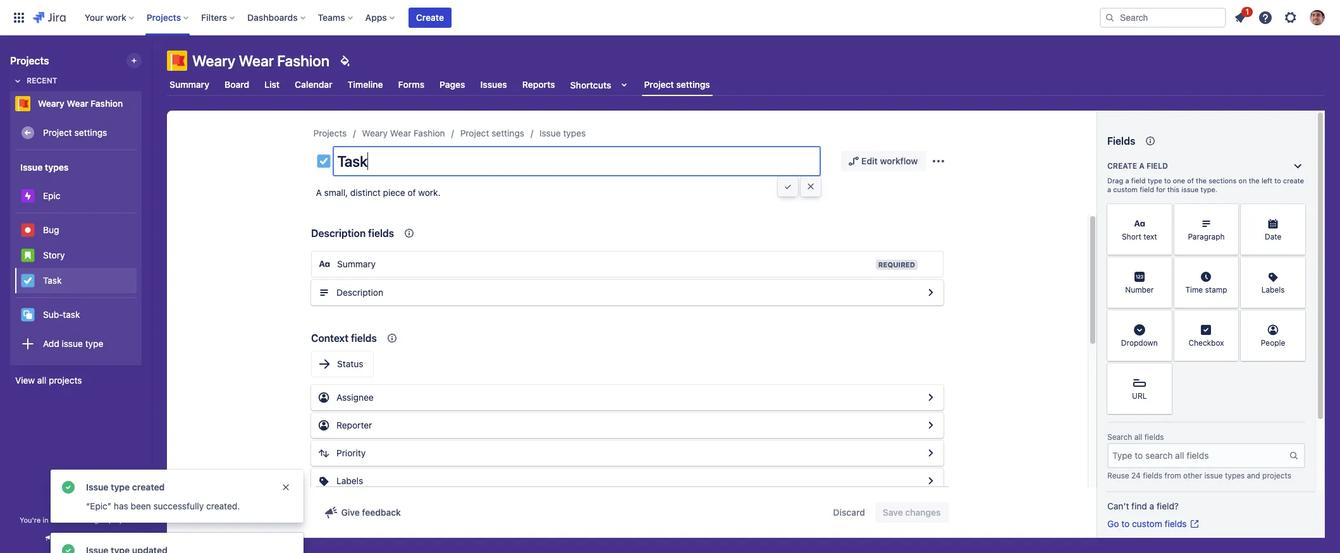 Task type: describe. For each thing, give the bounding box(es) containing it.
create for create
[[416, 12, 444, 22]]

description button
[[311, 280, 944, 306]]

create project image
[[129, 56, 139, 66]]

story
[[43, 250, 65, 260]]

add to starred image
[[138, 96, 153, 111]]

sidebar navigation image
[[138, 51, 166, 76]]

0 horizontal spatial project
[[43, 127, 72, 138]]

your profile and settings image
[[1311, 10, 1326, 25]]

1 the from the left
[[1197, 177, 1207, 185]]

1 horizontal spatial give
[[341, 507, 360, 518]]

timeline
[[348, 79, 383, 90]]

a right drag
[[1126, 177, 1130, 185]]

issue type icon image
[[316, 154, 331, 169]]

0 vertical spatial wear
[[239, 52, 274, 70]]

list
[[265, 79, 280, 90]]

project
[[109, 516, 132, 525]]

add issue type button
[[15, 332, 137, 357]]

teams button
[[314, 7, 358, 28]]

from
[[1165, 471, 1182, 481]]

sub-task link
[[15, 302, 137, 328]]

0 horizontal spatial issue
[[20, 162, 43, 172]]

people
[[1262, 339, 1286, 348]]

notifications image
[[1233, 10, 1248, 25]]

context
[[311, 333, 349, 344]]

fields inside the "go to custom fields" link
[[1165, 519, 1188, 530]]

task link
[[15, 268, 137, 294]]

0 vertical spatial weary wear fashion
[[192, 52, 330, 70]]

status
[[337, 359, 363, 370]]

2 horizontal spatial wear
[[390, 128, 411, 139]]

created
[[132, 482, 165, 493]]

one
[[1174, 177, 1186, 185]]

1 horizontal spatial settings
[[492, 128, 525, 139]]

paragraph
[[1189, 233, 1225, 242]]

more information image for short text
[[1156, 206, 1171, 221]]

0 horizontal spatial weary
[[38, 98, 65, 109]]

more options image
[[931, 154, 946, 169]]

forms link
[[396, 73, 427, 96]]

epic link
[[15, 184, 137, 209]]

0 horizontal spatial types
[[45, 162, 69, 172]]

1
[[1246, 7, 1250, 16]]

description for description fields
[[311, 228, 366, 239]]

field for create
[[1147, 161, 1169, 171]]

2 horizontal spatial to
[[1275, 177, 1282, 185]]

2 vertical spatial weary wear fashion
[[362, 128, 445, 139]]

issue types link
[[540, 126, 586, 141]]

sub-task
[[43, 309, 80, 320]]

0 horizontal spatial project settings
[[43, 127, 107, 138]]

create for create a field
[[1108, 161, 1138, 171]]

1 vertical spatial give
[[56, 534, 72, 544]]

add issue type
[[43, 338, 103, 349]]

view all projects link
[[10, 370, 142, 392]]

distinct
[[351, 187, 381, 198]]

workflow
[[881, 156, 918, 166]]

0 horizontal spatial projects
[[10, 55, 49, 66]]

"epic"
[[86, 501, 111, 512]]

1 horizontal spatial project settings
[[460, 128, 525, 139]]

appswitcher icon image
[[11, 10, 27, 25]]

dropdown
[[1122, 339, 1159, 348]]

0 horizontal spatial project settings link
[[15, 120, 137, 146]]

issue inside drag a field type to one of the sections on the left to create a custom field for this issue type.
[[1182, 185, 1199, 194]]

1 vertical spatial fashion
[[91, 98, 123, 109]]

2 vertical spatial type
[[111, 482, 130, 493]]

group containing bug
[[15, 213, 137, 297]]

your
[[85, 12, 104, 22]]

drag
[[1108, 177, 1124, 185]]

all for view
[[37, 375, 46, 386]]

text
[[1144, 233, 1158, 242]]

labels inside button
[[337, 476, 363, 487]]

timeline link
[[345, 73, 386, 96]]

a
[[316, 187, 322, 198]]

open field configuration image for assignee
[[924, 390, 939, 406]]

can't
[[1108, 501, 1130, 512]]

2 the from the left
[[1250, 177, 1260, 185]]

2 vertical spatial issue
[[86, 482, 109, 493]]

1 horizontal spatial project
[[460, 128, 489, 139]]

feedback for top the "give feedback" button
[[362, 507, 401, 518]]

1 horizontal spatial projects
[[1263, 471, 1292, 481]]

managed
[[76, 516, 107, 525]]

edit
[[862, 156, 878, 166]]

more information image for labels
[[1290, 259, 1305, 274]]

board link
[[222, 73, 252, 96]]

search
[[1108, 433, 1133, 442]]

priority button
[[311, 441, 944, 466]]

projects for projects popup button
[[147, 12, 181, 22]]

add issue type image
[[20, 337, 35, 352]]

dismiss image
[[281, 483, 291, 493]]

small,
[[324, 187, 348, 198]]

can't find a field?
[[1108, 501, 1180, 512]]

0 vertical spatial give feedback button
[[316, 503, 409, 523]]

reporter button
[[311, 413, 944, 439]]

priority
[[337, 448, 366, 459]]

assignee button
[[311, 385, 944, 411]]

you're in a team-managed project
[[20, 516, 132, 525]]

project settings inside tab list
[[644, 79, 710, 90]]

calendar
[[295, 79, 333, 90]]

"epic" has been successfully created.
[[86, 501, 240, 512]]

go to custom fields
[[1108, 519, 1188, 530]]

apps button
[[362, 7, 400, 28]]

open field configuration image for reporter
[[924, 418, 939, 433]]

of inside drag a field type to one of the sections on the left to create a custom field for this issue type.
[[1188, 177, 1195, 185]]

more information about the context fields image for context fields
[[385, 331, 400, 346]]

your work button
[[81, 7, 139, 28]]

team-
[[56, 516, 76, 525]]

1 vertical spatial summary
[[337, 259, 376, 270]]

a right find at the right bottom of page
[[1150, 501, 1155, 512]]

you're
[[20, 516, 41, 525]]

bug link
[[15, 218, 137, 243]]

url
[[1133, 392, 1148, 401]]

1 vertical spatial of
[[408, 187, 416, 198]]

all for search
[[1135, 433, 1143, 442]]

0 horizontal spatial projects
[[49, 375, 82, 386]]

view
[[15, 375, 35, 386]]

1 horizontal spatial to
[[1165, 177, 1172, 185]]

task
[[43, 275, 62, 286]]

required
[[879, 261, 916, 269]]

0 horizontal spatial to
[[1122, 519, 1130, 530]]

1 vertical spatial issue types
[[20, 162, 69, 172]]

this
[[1168, 185, 1180, 194]]

search all fields
[[1108, 433, 1165, 442]]

discard
[[834, 507, 866, 518]]

task
[[63, 309, 80, 320]]

weary wear fashion inside 'link'
[[38, 98, 123, 109]]

0 vertical spatial weary wear fashion link
[[10, 91, 137, 116]]

reports
[[523, 79, 555, 90]]

2 horizontal spatial fashion
[[414, 128, 445, 139]]

fields down a small, distinct piece of work.
[[368, 228, 394, 239]]

give feedback for bottommost the "give feedback" button
[[56, 534, 108, 544]]

tab list containing project settings
[[159, 73, 1333, 96]]

recent
[[27, 76, 57, 85]]

issue inside button
[[62, 338, 83, 349]]

edit workflow
[[862, 156, 918, 166]]

2 vertical spatial field
[[1140, 185, 1155, 194]]

give feedback for top the "give feedback" button
[[341, 507, 401, 518]]

more information about the context fields image for description fields
[[402, 226, 417, 241]]

shortcuts
[[571, 79, 612, 90]]

2 vertical spatial weary
[[362, 128, 388, 139]]

other
[[1184, 471, 1203, 481]]

summary link
[[167, 73, 212, 96]]

project inside tab list
[[644, 79, 674, 90]]

a small, distinct piece of work.
[[316, 187, 441, 198]]

go to custom fields link
[[1108, 518, 1200, 531]]

labels button
[[311, 469, 944, 494]]

custom inside drag a field type to one of the sections on the left to create a custom field for this issue type.
[[1114, 185, 1138, 194]]

collapse recent projects image
[[10, 73, 25, 89]]

more information about the fields image
[[1144, 134, 1159, 149]]

field?
[[1157, 501, 1180, 512]]

reuse 24 fields from other issue types and projects
[[1108, 471, 1292, 481]]



Task type: vqa. For each thing, say whether or not it's contained in the screenshot.
resources related to Sick time policy
no



Task type: locate. For each thing, give the bounding box(es) containing it.
fashion up "calendar"
[[277, 52, 330, 70]]

2 horizontal spatial issue
[[540, 128, 561, 139]]

fields up "status"
[[351, 333, 377, 344]]

create a field
[[1108, 161, 1169, 171]]

Type to search all fields text field
[[1109, 445, 1290, 468]]

to up this
[[1165, 177, 1172, 185]]

more information image for dropdown
[[1156, 312, 1171, 327]]

more information image for checkbox
[[1223, 312, 1238, 327]]

give feedback
[[341, 507, 401, 518], [56, 534, 108, 544]]

create up drag
[[1108, 161, 1138, 171]]

weary wear fashion down forms link
[[362, 128, 445, 139]]

0 vertical spatial field
[[1147, 161, 1169, 171]]

1 horizontal spatial all
[[1135, 433, 1143, 442]]

a down drag
[[1108, 185, 1112, 194]]

board
[[225, 79, 249, 90]]

projects for projects link
[[314, 128, 347, 139]]

projects up recent
[[10, 55, 49, 66]]

projects inside popup button
[[147, 12, 181, 22]]

issue right "other"
[[1205, 471, 1224, 481]]

edit workflow button
[[842, 151, 926, 171]]

give feedback down the priority
[[341, 507, 401, 518]]

description up context fields
[[337, 287, 383, 298]]

of
[[1188, 177, 1195, 185], [408, 187, 416, 198]]

issues link
[[478, 73, 510, 96]]

assignee
[[337, 392, 374, 403]]

fields left this link will be opened in a new tab image
[[1165, 519, 1188, 530]]

weary down recent
[[38, 98, 65, 109]]

banner containing your work
[[0, 0, 1341, 35]]

0 horizontal spatial give feedback
[[56, 534, 108, 544]]

1 horizontal spatial project settings link
[[460, 126, 525, 141]]

1 horizontal spatial type
[[111, 482, 130, 493]]

0 horizontal spatial feedback
[[74, 534, 108, 544]]

description for description
[[337, 287, 383, 298]]

piece
[[383, 187, 405, 198]]

projects right and
[[1263, 471, 1292, 481]]

give feedback down you're in a team-managed project
[[56, 534, 108, 544]]

to
[[1165, 177, 1172, 185], [1275, 177, 1282, 185], [1122, 519, 1130, 530]]

2 horizontal spatial weary
[[362, 128, 388, 139]]

cancel image
[[806, 182, 816, 192]]

the right on
[[1250, 177, 1260, 185]]

open field configuration image for priority
[[924, 446, 939, 461]]

fashion left add to starred image
[[91, 98, 123, 109]]

1 vertical spatial custom
[[1133, 519, 1163, 530]]

field left for
[[1140, 185, 1155, 194]]

fashion down forms link
[[414, 128, 445, 139]]

1 vertical spatial all
[[1135, 433, 1143, 442]]

0 horizontal spatial more information about the context fields image
[[385, 331, 400, 346]]

issue
[[1182, 185, 1199, 194], [62, 338, 83, 349], [1205, 471, 1224, 481]]

0 vertical spatial custom
[[1114, 185, 1138, 194]]

create
[[1284, 177, 1305, 185]]

weary wear fashion link down forms link
[[362, 126, 445, 141]]

1 vertical spatial more information image
[[1223, 259, 1238, 274]]

2 group from the top
[[15, 213, 137, 297]]

1 horizontal spatial labels
[[1262, 286, 1286, 295]]

summary
[[170, 79, 209, 90], [337, 259, 376, 270]]

weary wear fashion
[[192, 52, 330, 70], [38, 98, 123, 109], [362, 128, 445, 139]]

2 horizontal spatial projects
[[314, 128, 347, 139]]

1 vertical spatial labels
[[337, 476, 363, 487]]

4 open field configuration image from the top
[[924, 446, 939, 461]]

0 horizontal spatial type
[[85, 338, 103, 349]]

0 vertical spatial issue
[[1182, 185, 1199, 194]]

projects up issue type icon
[[314, 128, 347, 139]]

project settings link down recent
[[15, 120, 137, 146]]

1 vertical spatial field
[[1132, 177, 1146, 185]]

projects right work
[[147, 12, 181, 22]]

Search field
[[1100, 7, 1227, 28]]

more information image
[[1156, 206, 1171, 221], [1223, 206, 1238, 221], [1290, 259, 1305, 274], [1223, 312, 1238, 327], [1290, 312, 1305, 327]]

2 horizontal spatial more information image
[[1290, 206, 1305, 221]]

None field
[[334, 151, 820, 171]]

1 horizontal spatial projects
[[147, 12, 181, 22]]

create right apps "popup button" at the left top of the page
[[416, 12, 444, 22]]

3 open field configuration image from the top
[[924, 418, 939, 433]]

more information about the context fields image right context fields
[[385, 331, 400, 346]]

more information image for paragraph
[[1223, 206, 1238, 221]]

description inside button
[[337, 287, 383, 298]]

filters button
[[198, 7, 240, 28]]

labels down the priority
[[337, 476, 363, 487]]

0 vertical spatial create
[[416, 12, 444, 22]]

fields
[[1108, 135, 1136, 147]]

1 vertical spatial give feedback
[[56, 534, 108, 544]]

success image
[[61, 480, 76, 495]]

0 vertical spatial description
[[311, 228, 366, 239]]

open field configuration image inside assignee button
[[924, 390, 939, 406]]

been
[[131, 501, 151, 512]]

set background color image
[[337, 53, 353, 68]]

more information image for people
[[1290, 312, 1305, 327]]

projects
[[49, 375, 82, 386], [1263, 471, 1292, 481]]

jira image
[[33, 10, 66, 25], [33, 10, 66, 25]]

1 horizontal spatial feedback
[[362, 507, 401, 518]]

discard button
[[826, 503, 873, 523]]

more information image up the dropdown
[[1156, 312, 1171, 327]]

description
[[311, 228, 366, 239], [337, 287, 383, 298]]

labels up 'people'
[[1262, 286, 1286, 295]]

of right the piece
[[408, 187, 416, 198]]

open field configuration image inside reporter button
[[924, 418, 939, 433]]

0 vertical spatial more information image
[[1290, 206, 1305, 221]]

issue
[[540, 128, 561, 139], [20, 162, 43, 172], [86, 482, 109, 493]]

projects down add issue type at the bottom
[[49, 375, 82, 386]]

issues
[[481, 79, 507, 90]]

of right one
[[1188, 177, 1195, 185]]

success image
[[61, 544, 76, 554], [61, 544, 76, 554]]

in
[[43, 516, 49, 525]]

banner
[[0, 0, 1341, 35]]

weary right projects link
[[362, 128, 388, 139]]

0 horizontal spatial more information image
[[1156, 312, 1171, 327]]

give down the priority
[[341, 507, 360, 518]]

1 horizontal spatial give feedback button
[[316, 503, 409, 523]]

group
[[15, 151, 137, 364], [15, 213, 137, 297]]

project down the "issues" link
[[460, 128, 489, 139]]

1 vertical spatial description
[[337, 287, 383, 298]]

help image
[[1259, 10, 1274, 25]]

0 horizontal spatial fashion
[[91, 98, 123, 109]]

2 horizontal spatial types
[[1226, 471, 1246, 481]]

1 horizontal spatial wear
[[239, 52, 274, 70]]

go
[[1108, 519, 1120, 530]]

more information image up stamp
[[1223, 259, 1238, 274]]

feedback for bottommost the "give feedback" button
[[74, 534, 108, 544]]

sub-
[[43, 309, 63, 320]]

0 horizontal spatial summary
[[170, 79, 209, 90]]

0 horizontal spatial settings
[[74, 127, 107, 138]]

open field configuration image for description
[[924, 285, 939, 301]]

type inside drag a field type to one of the sections on the left to create a custom field for this issue type.
[[1148, 177, 1163, 185]]

reports link
[[520, 73, 558, 96]]

1 open field configuration image from the top
[[924, 285, 939, 301]]

1 vertical spatial weary wear fashion link
[[362, 126, 445, 141]]

project down recent
[[43, 127, 72, 138]]

2 horizontal spatial type
[[1148, 177, 1163, 185]]

1 vertical spatial give feedback button
[[36, 528, 116, 549]]

has
[[114, 501, 128, 512]]

reuse
[[1108, 471, 1130, 481]]

open field configuration image
[[924, 285, 939, 301], [924, 390, 939, 406], [924, 418, 939, 433], [924, 446, 939, 461]]

a right in on the left bottom of page
[[51, 516, 54, 525]]

1 vertical spatial weary
[[38, 98, 65, 109]]

weary up the board
[[192, 52, 236, 70]]

feedback
[[362, 507, 401, 518], [74, 534, 108, 544]]

issue type created
[[86, 482, 165, 493]]

0 vertical spatial issue
[[540, 128, 561, 139]]

2 vertical spatial issue
[[1205, 471, 1224, 481]]

type down sub-task link
[[85, 338, 103, 349]]

custom
[[1114, 185, 1138, 194], [1133, 519, 1163, 530]]

weary wear fashion down recent
[[38, 98, 123, 109]]

0 vertical spatial more information about the context fields image
[[402, 226, 417, 241]]

1 vertical spatial projects
[[1263, 471, 1292, 481]]

created.
[[206, 501, 240, 512]]

open field configuration image inside 'priority' button
[[924, 446, 939, 461]]

reporter
[[337, 420, 372, 431]]

1 horizontal spatial fashion
[[277, 52, 330, 70]]

the up type.
[[1197, 177, 1207, 185]]

more information about the context fields image down the piece
[[402, 226, 417, 241]]

summary down the description fields
[[337, 259, 376, 270]]

more information image down create
[[1290, 206, 1305, 221]]

1 horizontal spatial weary wear fashion
[[192, 52, 330, 70]]

2 vertical spatial types
[[1226, 471, 1246, 481]]

fields right search
[[1145, 433, 1165, 442]]

fashion
[[277, 52, 330, 70], [91, 98, 123, 109], [414, 128, 445, 139]]

0 horizontal spatial create
[[416, 12, 444, 22]]

0 vertical spatial give
[[341, 507, 360, 518]]

2 vertical spatial wear
[[390, 128, 411, 139]]

find
[[1132, 501, 1148, 512]]

shortcuts button
[[568, 73, 634, 96]]

labels
[[1262, 286, 1286, 295], [337, 476, 363, 487]]

description fields
[[311, 228, 394, 239]]

1 horizontal spatial issue
[[1182, 185, 1199, 194]]

custom down can't find a field?
[[1133, 519, 1163, 530]]

issue types down reports link
[[540, 128, 586, 139]]

time
[[1186, 286, 1204, 295]]

dashboards
[[247, 12, 298, 22]]

on
[[1239, 177, 1248, 185]]

1 horizontal spatial give feedback
[[341, 507, 401, 518]]

this link will be opened in a new tab image
[[1190, 520, 1200, 530]]

types left and
[[1226, 471, 1246, 481]]

successfully
[[153, 501, 204, 512]]

view all projects
[[15, 375, 82, 386]]

to right go
[[1122, 519, 1130, 530]]

2 horizontal spatial issue
[[1205, 471, 1224, 481]]

create inside button
[[416, 12, 444, 22]]

group containing issue types
[[15, 151, 137, 364]]

2 horizontal spatial settings
[[677, 79, 710, 90]]

weary wear fashion link down recent
[[10, 91, 137, 116]]

work.
[[418, 187, 441, 198]]

0 horizontal spatial of
[[408, 187, 416, 198]]

more information image for date
[[1290, 206, 1305, 221]]

2 horizontal spatial weary wear fashion
[[362, 128, 445, 139]]

epic
[[43, 190, 60, 201]]

0 vertical spatial labels
[[1262, 286, 1286, 295]]

0 vertical spatial feedback
[[362, 507, 401, 518]]

pages link
[[437, 73, 468, 96]]

all right view
[[37, 375, 46, 386]]

1 horizontal spatial types
[[563, 128, 586, 139]]

type inside add issue type button
[[85, 338, 103, 349]]

give feedback button
[[316, 503, 409, 523], [36, 528, 116, 549]]

type up for
[[1148, 177, 1163, 185]]

field down create a field
[[1132, 177, 1146, 185]]

project right shortcuts popup button
[[644, 79, 674, 90]]

issue down one
[[1182, 185, 1199, 194]]

2 horizontal spatial project
[[644, 79, 674, 90]]

types up epic
[[45, 162, 69, 172]]

open field configuration image
[[924, 474, 939, 489]]

types
[[563, 128, 586, 139], [45, 162, 69, 172], [1226, 471, 1246, 481]]

issue up the "epic"
[[86, 482, 109, 493]]

settings image
[[1284, 10, 1299, 25]]

list link
[[262, 73, 282, 96]]

give
[[341, 507, 360, 518], [56, 534, 72, 544]]

1 vertical spatial create
[[1108, 161, 1138, 171]]

0 horizontal spatial give
[[56, 534, 72, 544]]

tab list
[[159, 73, 1333, 96]]

1 horizontal spatial issue types
[[540, 128, 586, 139]]

dashboards button
[[244, 7, 310, 28]]

create button
[[409, 7, 452, 28]]

0 horizontal spatial issue
[[62, 338, 83, 349]]

more information about the context fields image
[[402, 226, 417, 241], [385, 331, 400, 346]]

type up has
[[111, 482, 130, 493]]

description down small,
[[311, 228, 366, 239]]

confirm image
[[783, 182, 794, 192]]

1 group from the top
[[15, 151, 137, 364]]

issue types up epic
[[20, 162, 69, 172]]

a down more information about the fields image
[[1140, 161, 1145, 171]]

0 vertical spatial projects
[[147, 12, 181, 22]]

issue inside issue types link
[[540, 128, 561, 139]]

to right left at top right
[[1275, 177, 1282, 185]]

1 horizontal spatial the
[[1250, 177, 1260, 185]]

story link
[[15, 243, 137, 268]]

1 horizontal spatial of
[[1188, 177, 1195, 185]]

0 horizontal spatial issue types
[[20, 162, 69, 172]]

types down the shortcuts
[[563, 128, 586, 139]]

number
[[1126, 286, 1154, 295]]

project settings link down the "issues" link
[[460, 126, 525, 141]]

fields right the 24
[[1144, 471, 1163, 481]]

2 vertical spatial fashion
[[414, 128, 445, 139]]

more information image
[[1290, 206, 1305, 221], [1223, 259, 1238, 274], [1156, 312, 1171, 327]]

0 horizontal spatial give feedback button
[[36, 528, 116, 549]]

stamp
[[1206, 286, 1228, 295]]

1 vertical spatial type
[[85, 338, 103, 349]]

issue down reports link
[[540, 128, 561, 139]]

0 vertical spatial all
[[37, 375, 46, 386]]

filters
[[201, 12, 227, 22]]

2 horizontal spatial project settings
[[644, 79, 710, 90]]

summary left the board
[[170, 79, 209, 90]]

0 horizontal spatial wear
[[67, 98, 88, 109]]

0 vertical spatial of
[[1188, 177, 1195, 185]]

issue up epic link on the top
[[20, 162, 43, 172]]

1 horizontal spatial more information image
[[1223, 259, 1238, 274]]

1 horizontal spatial weary wear fashion link
[[362, 126, 445, 141]]

field for drag
[[1132, 177, 1146, 185]]

weary wear fashion up list
[[192, 52, 330, 70]]

short text
[[1123, 233, 1158, 242]]

work
[[106, 12, 126, 22]]

1 vertical spatial issue
[[62, 338, 83, 349]]

apps
[[366, 12, 387, 22]]

bug
[[43, 224, 59, 235]]

primary element
[[8, 0, 1100, 35]]

field up for
[[1147, 161, 1169, 171]]

give feedback button down you're in a team-managed project
[[36, 528, 116, 549]]

checkbox
[[1189, 339, 1225, 348]]

sections
[[1209, 177, 1237, 185]]

1 horizontal spatial more information about the context fields image
[[402, 226, 417, 241]]

context fields
[[311, 333, 377, 344]]

2 open field configuration image from the top
[[924, 390, 939, 406]]

24
[[1132, 471, 1141, 481]]

all right search
[[1135, 433, 1143, 442]]

search image
[[1105, 12, 1116, 22]]

pages
[[440, 79, 465, 90]]

left
[[1262, 177, 1273, 185]]

teams
[[318, 12, 345, 22]]

give feedback button down the priority
[[316, 503, 409, 523]]

1 horizontal spatial weary
[[192, 52, 236, 70]]

0 vertical spatial fashion
[[277, 52, 330, 70]]

more information image for time stamp
[[1223, 259, 1238, 274]]

0 horizontal spatial weary wear fashion
[[38, 98, 123, 109]]

for
[[1157, 185, 1166, 194]]

custom down drag
[[1114, 185, 1138, 194]]

give down team-
[[56, 534, 72, 544]]

0 vertical spatial give feedback
[[341, 507, 401, 518]]

open field configuration image inside description button
[[924, 285, 939, 301]]

issue right add
[[62, 338, 83, 349]]

projects button
[[143, 7, 194, 28]]

date
[[1266, 233, 1282, 242]]

short
[[1123, 233, 1142, 242]]



